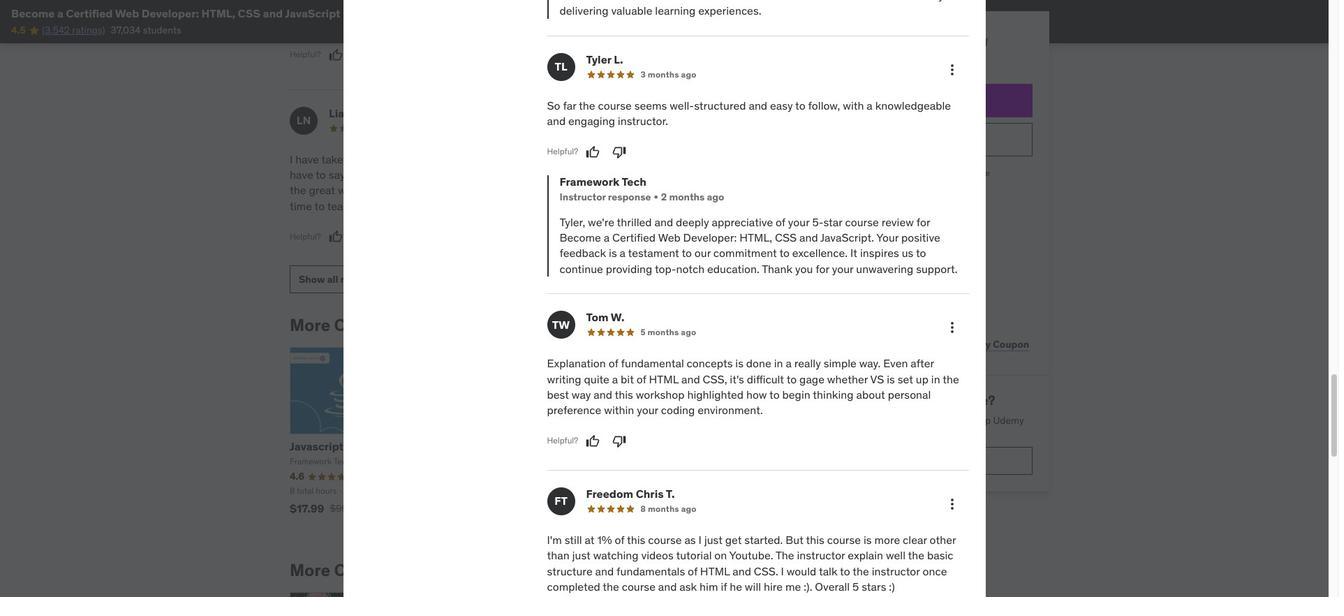 Task type: vqa. For each thing, say whether or not it's contained in the screenshot.
OF within the Full lifetime access Certificate of completion
yes



Task type: locate. For each thing, give the bounding box(es) containing it.
courses down $99.99
[[334, 559, 399, 581]]

0 vertical spatial developer:
[[142, 6, 199, 20]]

easy left "follow,"
[[770, 98, 793, 112]]

months
[[648, 69, 679, 80], [646, 123, 678, 133], [669, 191, 705, 203], [648, 327, 679, 337], [648, 503, 679, 514]]

2 xsmall image from the top
[[829, 275, 840, 289]]

by for more courses by framework tech
[[403, 314, 422, 336]]

1 but from the left
[[492, 152, 508, 166]]

and down so
[[547, 114, 566, 128]]

for right javascript
[[346, 439, 361, 453]]

but left i
[[492, 152, 508, 166]]

0 vertical spatial web
[[115, 6, 139, 20]]

but inside i have taken part in many online courses but i have to say this is my favorite  (so far). keep up the great work and thank you for taking the time to teach in this easy to follow course.
[[492, 152, 508, 166]]

1 vertical spatial easy
[[391, 199, 413, 213]]

0 vertical spatial access
[[904, 295, 935, 307]]

developer:
[[142, 6, 199, 20], [683, 230, 737, 244]]

0 horizontal spatial instructor
[[797, 548, 845, 562]]

javascript for beginners link
[[290, 439, 418, 453]]

team
[[868, 414, 891, 427]]

courses inside i have taken part in many online courses but i have to say this is my favorite  (so far). keep up the great work and thank you for taking the time to teach in this easy to follow course.
[[450, 152, 489, 166]]

a down we're
[[604, 230, 610, 244]]

course up javascript.
[[845, 215, 879, 229]]

1 vertical spatial 3
[[639, 123, 644, 133]]

helpful? left mark review by tom w. as helpful image
[[547, 435, 578, 446]]

is right the it
[[555, 152, 563, 166]]

courses for more courses by
[[334, 559, 399, 581]]

freedom chris t.
[[586, 487, 675, 501]]

1 horizontal spatial become
[[560, 230, 601, 244]]

1 vertical spatial i
[[699, 533, 702, 547]]

1 horizontal spatial you
[[796, 262, 813, 276]]

3 months ago up the well-
[[641, 69, 697, 80]]

and up the he
[[733, 564, 751, 578]]

30-
[[871, 167, 885, 178]]

helpful? left mark review by yogesh r. as helpful image
[[545, 184, 577, 195]]

2 horizontal spatial tech
[[622, 174, 647, 188]]

or
[[894, 392, 907, 409]]

great
[[309, 183, 335, 197]]

tom
[[586, 310, 609, 324]]

ago for tom w.
[[681, 327, 697, 337]]

on-
[[900, 218, 915, 230]]

1 xsmall image from the top
[[829, 218, 840, 231]]

3 months ago down the well-
[[639, 123, 695, 133]]

explanation of fundamental concepts is done in a really simple way. even after writing quite a bit of html and css, it's difficult to gage whether vs is set up in the best way and this workshop highlighted how to begin thinking about personal preference within your coding environment.
[[547, 356, 959, 417]]

5 left 'stars'
[[853, 580, 859, 594]]

a right with
[[867, 98, 873, 112]]

0 horizontal spatial just
[[572, 548, 591, 562]]

stars
[[862, 580, 887, 594]]

additional actions for review by freedom chris t. image
[[944, 496, 961, 512]]

1 vertical spatial by
[[403, 559, 422, 581]]

but
[[786, 533, 804, 547]]

more for more courses by
[[290, 559, 330, 581]]

0 vertical spatial xsmall image
[[829, 218, 840, 231]]

feedback
[[560, 246, 606, 260]]

your
[[877, 230, 899, 244]]

the down explain
[[853, 564, 869, 578]]

•
[[654, 191, 659, 203]]

0 vertical spatial become
[[11, 6, 55, 20]]

in down after
[[932, 372, 941, 386]]

mark review by yogesh r. as unhelpful image
[[611, 183, 625, 197]]

us
[[902, 246, 914, 260]]

for down excellence.
[[816, 262, 830, 276]]

0 horizontal spatial lectures
[[356, 485, 386, 496]]

course
[[598, 98, 632, 112], [845, 215, 879, 229], [648, 533, 682, 547], [827, 533, 861, 547], [622, 580, 656, 594]]

css up thank
[[775, 230, 797, 244]]

certified up ratings)
[[66, 6, 113, 20]]

hours up your
[[873, 218, 898, 230]]

a left bit
[[612, 372, 618, 386]]

of inside the tyler, we're thrilled and deeply appreciative of your 5-star course review for become a certified web developer: html, css and javascript. your positive feedback is a testament to our commitment to excellence. it inspires us to continue providing top-notch education. thank you for your unwavering support.
[[776, 215, 786, 229]]

0 vertical spatial by
[[403, 314, 422, 336]]

0 vertical spatial 8
[[290, 485, 295, 496]]

framework for more courses by framework tech
[[426, 314, 516, 336]]

xsmall image left access
[[829, 275, 840, 289]]

lectures right 22
[[522, 485, 553, 496]]

1 horizontal spatial just
[[704, 533, 723, 547]]

will
[[745, 580, 761, 594]]

1 vertical spatial tech
[[519, 314, 557, 336]]

1 horizontal spatial html
[[700, 564, 730, 578]]

ratings)
[[72, 24, 105, 37]]

1 vertical spatial html,
[[740, 230, 773, 244]]

javascript
[[285, 6, 341, 20]]

all levels
[[560, 485, 595, 496]]

courses down the get
[[829, 428, 863, 440]]

shorter.
[[702, 152, 740, 166]]

0 horizontal spatial courses
[[450, 152, 489, 166]]

our
[[695, 246, 711, 260]]

this down bit
[[615, 388, 633, 402]]

1 vertical spatial web
[[658, 230, 681, 244]]

to left cart
[[926, 93, 937, 107]]

0 horizontal spatial i
[[290, 152, 293, 166]]

your
[[788, 215, 810, 229], [832, 262, 854, 276], [637, 403, 659, 417], [847, 414, 866, 427]]

become up feedback
[[560, 230, 601, 244]]

have left taken
[[296, 152, 319, 166]]

of down tutorial
[[688, 564, 698, 578]]

1 vertical spatial instructor
[[872, 564, 920, 578]]

tech down javascript for beginners link
[[334, 456, 351, 467]]

0 horizontal spatial tech
[[334, 456, 351, 467]]

1 vertical spatial html
[[700, 564, 730, 578]]

framework inside javascript for beginners framework tech
[[290, 456, 332, 467]]

0 horizontal spatial html,
[[202, 6, 235, 20]]

of left 5-
[[776, 215, 786, 229]]

months up deeply
[[669, 191, 705, 203]]

1 by from the top
[[403, 314, 422, 336]]

tech for javascript for beginners framework tech
[[334, 456, 351, 467]]

of right bit
[[637, 372, 647, 386]]

1 vertical spatial hours
[[316, 485, 337, 496]]

show all reviews button
[[290, 265, 385, 293]]

courses inside training 2 or more people? get your team access to 25,000+ top udemy courses anytime, anywhere.
[[829, 428, 863, 440]]

mark review by filippos k. as unhelpful image
[[611, 48, 625, 62]]

1 horizontal spatial but
[[597, 152, 614, 166]]

way
[[572, 388, 591, 402]]

1 horizontal spatial developer:
[[683, 230, 737, 244]]

months for chris
[[648, 503, 679, 514]]

months inside framework tech instructor response • 2 months ago
[[669, 191, 705, 203]]

1 vertical spatial access
[[893, 414, 923, 427]]

up down after
[[916, 372, 929, 386]]

0 horizontal spatial 8
[[290, 485, 295, 496]]

0 vertical spatial tech
[[622, 174, 647, 188]]

0 horizontal spatial developer:
[[142, 6, 199, 20]]

have up great
[[290, 168, 313, 182]]

just down still
[[572, 548, 591, 562]]

$19.99
[[829, 27, 900, 56]]

0 vertical spatial certified
[[66, 6, 113, 20]]

on down get at the bottom right of page
[[715, 548, 727, 562]]

0 horizontal spatial you
[[417, 183, 435, 197]]

months down t.
[[648, 503, 679, 514]]

access down or
[[893, 414, 923, 427]]

framework tech link
[[426, 314, 557, 336]]

0 vertical spatial just
[[704, 533, 723, 547]]

1%
[[597, 533, 612, 547]]

lectures right 16
[[682, 499, 712, 509]]

1 vertical spatial xsmall image
[[829, 256, 840, 270]]

course down fundamentals
[[622, 580, 656, 594]]

you down excellence.
[[796, 262, 813, 276]]

1 vertical spatial more
[[290, 559, 330, 581]]

thank
[[386, 183, 415, 197]]

1 vertical spatial 2
[[883, 392, 891, 409]]

helpful? left mark review by tyler l. as helpful 'image'
[[547, 146, 578, 157]]

framework for google sheets fundamentals framework tech, mark lassoff
[[623, 470, 665, 480]]

0 vertical spatial html
[[649, 372, 679, 386]]

mobile
[[898, 275, 928, 288]]

lectures right 72
[[356, 485, 386, 496]]

2 courses from the top
[[334, 559, 399, 581]]

more inside the i'm still at 1% of this course as i just get started. but this course is more clear other than just watching videos tutorial on youtube. the instructor explain well the basic structure and fundamentals of html and css. i would talk to the instructor once completed the course and ask him if he will hire me :). overall 5 stars :)
[[875, 533, 900, 547]]

total for javascript for beginners
[[297, 485, 314, 496]]

1 vertical spatial become
[[560, 230, 601, 244]]

2 inside training 2 or more people? get your team access to 25,000+ top udemy courses anytime, anywhere.
[[883, 392, 891, 409]]

tutorial
[[676, 548, 712, 562]]

total for google sheets fundamentals
[[628, 499, 645, 509]]

xsmall image right 5-
[[829, 218, 840, 231]]

0 horizontal spatial but
[[492, 152, 508, 166]]

a up "providing"
[[620, 246, 626, 260]]

tech inside javascript for beginners framework tech
[[334, 456, 351, 467]]

framework inside google sheets fundamentals framework tech, mark lassoff
[[623, 470, 665, 480]]

0 horizontal spatial 5
[[641, 327, 646, 337]]

16
[[672, 499, 680, 509]]

the up the people?
[[943, 372, 959, 386]]

of down the lifetime
[[900, 314, 908, 327]]

1 horizontal spatial courses
[[829, 428, 863, 440]]

2 left or
[[883, 392, 891, 409]]

certified inside the tyler, we're thrilled and deeply appreciative of your 5-star course review for become a certified web developer: html, css and javascript. your positive feedback is a testament to our commitment to excellence. it inspires us to continue providing top-notch education. thank you for your unwavering support.
[[613, 230, 656, 244]]

0 vertical spatial more
[[290, 314, 330, 336]]

1 horizontal spatial 8
[[641, 503, 646, 514]]

0 vertical spatial courses
[[334, 314, 399, 336]]

months up fundamental
[[648, 327, 679, 337]]

0 vertical spatial you
[[417, 183, 435, 197]]

0 horizontal spatial hours
[[316, 485, 337, 496]]

249 downloadable resources
[[851, 256, 977, 269]]

css.
[[754, 564, 779, 578]]

2 but from the left
[[597, 152, 614, 166]]

0 vertical spatial up
[[506, 168, 519, 182]]

of up quite
[[609, 356, 619, 370]]

0 vertical spatial 3 months ago
[[641, 69, 697, 80]]

to left "follow,"
[[796, 98, 806, 112]]

1 vertical spatial developer:
[[683, 230, 737, 244]]

time
[[290, 199, 312, 213]]

xsmall image for 249 downloadable resources
[[829, 256, 840, 270]]

tyler, we're thrilled and deeply appreciative of your 5-star course review for become a certified web developer: html, css and javascript. your positive feedback is a testament to our commitment to excellence. it inspires us to continue providing top-notch education. thank you for your unwavering support.
[[560, 215, 958, 276]]

certified down thrilled
[[613, 230, 656, 244]]

1 courses from the top
[[334, 314, 399, 336]]

8
[[290, 485, 295, 496], [641, 503, 646, 514]]

i down the
[[781, 564, 784, 578]]

access inside full lifetime access certificate of completion
[[904, 295, 935, 307]]

tech inside framework tech instructor response • 2 months ago
[[622, 174, 647, 188]]

certified
[[66, 6, 113, 20], [613, 230, 656, 244]]

downloadable
[[871, 256, 932, 269]]

web up the testament
[[658, 230, 681, 244]]

talk
[[819, 564, 838, 578]]

0 vertical spatial 2
[[661, 191, 667, 203]]

1 vertical spatial total
[[628, 499, 645, 509]]

1 vertical spatial xsmall image
[[829, 275, 840, 289]]

but left 'should'
[[597, 152, 614, 166]]

0 horizontal spatial html
[[649, 372, 679, 386]]

i right as
[[699, 533, 702, 547]]

developer: up students
[[142, 6, 199, 20]]

months up seems
[[648, 69, 679, 80]]

html up workshop
[[649, 372, 679, 386]]

xsmall image
[[829, 218, 840, 231], [829, 275, 840, 289]]

2 vertical spatial tech
[[334, 456, 351, 467]]

1 horizontal spatial easy
[[770, 98, 793, 112]]

course inside 'so far the course seems well-structured and easy to follow, with a knowledgeable and engaging instructor.'
[[598, 98, 632, 112]]

1 vertical spatial certified
[[613, 230, 656, 244]]

instructor up talk
[[797, 548, 845, 562]]

ago down the well-
[[680, 123, 695, 133]]

helpful? for mark review by tom w. as helpful image
[[547, 435, 578, 446]]

hour
[[647, 499, 664, 509]]

him
[[700, 580, 718, 594]]

1 vertical spatial courses
[[334, 559, 399, 581]]

1 vertical spatial you
[[796, 262, 813, 276]]

certificate
[[851, 314, 897, 327]]

we're
[[588, 215, 615, 229]]

2 by from the top
[[403, 559, 422, 581]]

tech up explanation
[[519, 314, 557, 336]]

1 vertical spatial more
[[875, 533, 900, 547]]

engaging
[[569, 114, 615, 128]]

the down watching
[[603, 580, 619, 594]]

1 horizontal spatial total
[[628, 499, 645, 509]]

5 up fundamental
[[641, 327, 646, 337]]

easy inside 'so far the course seems well-structured and easy to follow, with a knowledgeable and engaging instructor.'
[[770, 98, 793, 112]]

more inside training 2 or more people? get your team access to 25,000+ top udemy courses anytime, anywhere.
[[910, 392, 943, 409]]

2 right •
[[661, 191, 667, 203]]

this
[[348, 168, 366, 182], [369, 199, 388, 213], [615, 388, 633, 402], [627, 533, 646, 547], [806, 533, 825, 547]]

access
[[904, 295, 935, 307], [893, 414, 923, 427]]

1 horizontal spatial certified
[[613, 230, 656, 244]]

1 vertical spatial courses
[[829, 428, 863, 440]]

is up explain
[[864, 533, 872, 547]]

1 horizontal spatial html,
[[740, 230, 773, 244]]

course up engaging
[[598, 98, 632, 112]]

0 vertical spatial html,
[[202, 6, 235, 20]]

students
[[143, 24, 181, 37]]

i left taken
[[290, 152, 293, 166]]

cart
[[939, 93, 960, 107]]

1 vertical spatial css
[[775, 230, 797, 244]]

far
[[563, 98, 577, 112]]

4.5
[[11, 24, 26, 37]]

ago up deeply
[[707, 191, 725, 203]]

0 vertical spatial total
[[297, 485, 314, 496]]

0 horizontal spatial certified
[[66, 6, 113, 20]]

apply coupon button
[[962, 330, 1033, 358]]

months for w.
[[648, 327, 679, 337]]

instructor down well
[[872, 564, 920, 578]]

get
[[726, 533, 742, 547]]

star
[[824, 215, 843, 229]]

tl
[[555, 60, 567, 74]]

for inside javascript for beginners framework tech
[[346, 439, 361, 453]]

0 vertical spatial on
[[885, 275, 896, 288]]

is inside the tyler, we're thrilled and deeply appreciative of your 5-star course review for become a certified web developer: html, css and javascript. your positive feedback is a testament to our commitment to excellence. it inspires us to continue providing top-notch education. thank you for your unwavering support.
[[609, 246, 617, 260]]

courses up far).
[[450, 152, 489, 166]]

more right or
[[910, 392, 943, 409]]

$99.99
[[330, 502, 362, 515]]

css inside the tyler, we're thrilled and deeply appreciative of your 5-star course review for become a certified web developer: html, css and javascript. your positive feedback is a testament to our commitment to excellence. it inspires us to continue providing top-notch education. thank you for your unwavering support.
[[775, 230, 797, 244]]

0 vertical spatial xsmall image
[[829, 237, 840, 251]]

1 vertical spatial up
[[916, 372, 929, 386]]

coding
[[661, 403, 695, 417]]

and left javascript
[[263, 6, 283, 20]]

by for more courses by
[[403, 559, 422, 581]]

months for l.
[[648, 69, 679, 80]]

continue
[[560, 262, 603, 276]]

writing
[[547, 372, 582, 386]]

of
[[776, 215, 786, 229], [900, 314, 908, 327], [609, 356, 619, 370], [637, 372, 647, 386], [615, 533, 625, 547], [688, 564, 698, 578]]

online
[[417, 152, 447, 166]]

the up engaging
[[579, 98, 595, 112]]

full lifetime access certificate of completion
[[851, 295, 959, 327]]

your inside explanation of fundamental concepts is done in a really simple way. even after writing quite a bit of html and css, it's difficult to gage whether vs is set up in the best way and this workshop highlighted how to begin thinking about personal preference within your coding environment.
[[637, 403, 659, 417]]

3 up seems
[[641, 69, 646, 80]]

tech,
[[667, 470, 687, 480]]

by
[[403, 314, 422, 336], [403, 559, 422, 581]]

1 horizontal spatial up
[[916, 372, 929, 386]]

on up the lifetime
[[885, 275, 896, 288]]

0 horizontal spatial total
[[297, 485, 314, 496]]

for inside i have taken part in many online courses but i have to say this is my favorite  (so far). keep up the great work and thank you for taking the time to teach in this easy to follow course.
[[438, 183, 452, 197]]

0 vertical spatial more
[[910, 392, 943, 409]]

xsmall image
[[829, 237, 840, 251], [829, 256, 840, 270]]

2
[[661, 191, 667, 203], [883, 392, 891, 409]]

8 up $14.99
[[641, 503, 646, 514]]

web inside the tyler, we're thrilled and deeply appreciative of your 5-star course review for become a certified web developer: html, css and javascript. your positive feedback is a testament to our commitment to excellence. it inspires us to continue providing top-notch education. thank you for your unwavering support.
[[658, 230, 681, 244]]

watching
[[593, 548, 639, 562]]

ago for tyler l.
[[681, 69, 697, 80]]

lectures for beginners
[[356, 485, 386, 496]]

videos
[[641, 548, 674, 562]]

0 horizontal spatial up
[[506, 168, 519, 182]]

on
[[885, 275, 896, 288], [715, 548, 727, 562]]

difficult
[[747, 372, 784, 386]]

helpful? for mark review by yogesh r. as helpful image
[[545, 184, 577, 195]]

2 horizontal spatial lectures
[[682, 499, 712, 509]]

2 more from the top
[[290, 559, 330, 581]]

with
[[843, 98, 864, 112]]

1 vertical spatial on
[[715, 548, 727, 562]]

additional actions for review by tyler l. image
[[944, 61, 961, 78]]

1 horizontal spatial 5
[[853, 580, 859, 594]]

mark review by tyler l. as helpful image
[[586, 145, 600, 159]]

2 xsmall image from the top
[[829, 256, 840, 270]]

ajax development link
[[457, 439, 558, 453]]

bit
[[621, 372, 634, 386]]

a left really
[[786, 356, 792, 370]]

up down i
[[506, 168, 519, 182]]

1 more from the top
[[290, 314, 330, 336]]

1 vertical spatial 5
[[853, 580, 859, 594]]

0 vertical spatial 3
[[641, 69, 646, 80]]

0 vertical spatial have
[[296, 152, 319, 166]]

course inside the tyler, we're thrilled and deeply appreciative of your 5-star course review for become a certified web developer: html, css and javascript. your positive feedback is a testament to our commitment to excellence. it inspires us to continue providing top-notch education. thank you for your unwavering support.
[[845, 215, 879, 229]]

1 total hour
[[623, 499, 664, 509]]

3 up 249
[[851, 237, 857, 249]]

easy inside i have taken part in many online courses but i have to say this is my favorite  (so far). keep up the great work and thank you for taking the time to teach in this easy to follow course.
[[391, 199, 413, 213]]

taken
[[322, 152, 350, 166]]

1 xsmall image from the top
[[829, 237, 840, 251]]

xsmall image for 54.5
[[829, 218, 840, 231]]

0 horizontal spatial on
[[715, 548, 727, 562]]

little
[[677, 152, 699, 166]]

framework tech instructor response • 2 months ago
[[560, 174, 725, 203]]

and down •
[[655, 215, 673, 229]]

be
[[653, 152, 665, 166]]

0 horizontal spatial easy
[[391, 199, 413, 213]]

ago for freedom chris t.
[[681, 503, 697, 514]]

1 horizontal spatial tech
[[519, 314, 557, 336]]

1 horizontal spatial css
[[775, 230, 797, 244]]

course.
[[461, 199, 497, 213]]

1 horizontal spatial more
[[910, 392, 943, 409]]

lifetime
[[869, 295, 902, 307]]



Task type: describe. For each thing, give the bounding box(es) containing it.
and down quite
[[594, 388, 612, 402]]

courses for more courses by framework tech
[[334, 314, 399, 336]]

and down 5-
[[800, 230, 818, 244]]

access on mobile and tv
[[851, 275, 960, 288]]

resources
[[934, 256, 977, 269]]

to right how
[[770, 388, 780, 402]]

the down clear
[[908, 548, 925, 562]]

knowledgeable
[[876, 98, 951, 112]]

development
[[486, 439, 558, 453]]

2 inside framework tech instructor response • 2 months ago
[[661, 191, 667, 203]]

additional actions for review by tom w. image
[[944, 319, 961, 336]]

for up positive
[[917, 215, 931, 229]]

is right vs
[[887, 372, 895, 386]]

and inside i have taken part in many online courses but i have to say this is my favorite  (so far). keep up the great work and thank you for taking the time to teach in this easy to follow course.
[[365, 183, 384, 197]]

javascript
[[290, 439, 344, 453]]

3 for tyler l.
[[641, 69, 646, 80]]

a right be
[[668, 152, 674, 166]]

he
[[730, 580, 742, 594]]

chris
[[636, 487, 664, 501]]

so far the course seems well-structured and easy to follow, with a knowledgeable and engaging instructor.
[[547, 98, 951, 128]]

response
[[608, 191, 651, 203]]

me
[[786, 580, 801, 594]]

as
[[685, 533, 696, 547]]

instructor
[[560, 191, 606, 203]]

83%
[[950, 35, 973, 49]]

1 horizontal spatial instructor
[[872, 564, 920, 578]]

the up time
[[290, 183, 306, 197]]

review
[[882, 215, 914, 229]]

your left 5-
[[788, 215, 810, 229]]

tv
[[948, 275, 960, 288]]

5 inside the i'm still at 1% of this course as i just get started. but this course is more clear other than just watching videos tutorial on youtube. the instructor explain well the basic structure and fundamentals of html and css. i would talk to the instructor once completed the course and ask him if he will hire me :). overall 5 stars :)
[[853, 580, 859, 594]]

30-day money-back guarantee
[[871, 167, 990, 178]]

lectures for fundamentals
[[682, 499, 712, 509]]

1
[[623, 499, 626, 509]]

0 vertical spatial 5
[[641, 327, 646, 337]]

is inside the i'm still at 1% of this course as i just get started. but this course is more clear other than just watching videos tutorial on youtube. the instructor explain well the basic structure and fundamentals of html and css. i would talk to the instructor once completed the course and ask him if he will hire me :). overall 5 stars :)
[[864, 533, 872, 547]]

i inside i have taken part in many online courses but i have to say this is my favorite  (so far). keep up the great work and thank you for taking the time to teach in this easy to follow course.
[[290, 152, 293, 166]]

8 total hours
[[290, 485, 337, 496]]

ago inside framework tech instructor response • 2 months ago
[[707, 191, 725, 203]]

well-
[[670, 98, 694, 112]]

started.
[[745, 533, 783, 547]]

great..
[[566, 152, 597, 166]]

become inside the tyler, we're thrilled and deeply appreciative of your 5-star course review for become a certified web developer: html, css and javascript. your positive feedback is a testament to our commitment to excellence. it inspires us to continue providing top-notch education. thank you for your unwavering support.
[[560, 230, 601, 244]]

is inside i have taken part in many online courses but i have to say this is my favorite  (so far). keep up the great work and thank you for taking the time to teach in this easy to follow course.
[[369, 168, 377, 182]]

anywhere.
[[905, 428, 950, 440]]

3 months ago for tyler l.
[[641, 69, 697, 80]]

mark review by tom w. as unhelpful image
[[613, 434, 627, 448]]

after
[[911, 356, 934, 370]]

is up the it's at the right bottom of page
[[736, 356, 744, 370]]

about
[[857, 388, 885, 402]]

n.
[[357, 106, 368, 120]]

to up great
[[316, 168, 326, 182]]

structure
[[547, 564, 593, 578]]

way.
[[860, 356, 881, 370]]

levels
[[571, 485, 595, 496]]

to inside button
[[926, 93, 937, 107]]

xsmall image for access
[[829, 275, 840, 289]]

tom w.
[[586, 310, 625, 324]]

favorite
[[397, 168, 435, 182]]

0 horizontal spatial web
[[115, 6, 139, 20]]

(so
[[438, 168, 454, 182]]

your down it
[[832, 262, 854, 276]]

html inside explanation of fundamental concepts is done in a really simple way. even after writing quite a bit of html and css, it's difficult to gage whether vs is set up in the best way and this workshop highlighted how to begin thinking about personal preference within your coding environment.
[[649, 372, 679, 386]]

more courses by
[[290, 559, 426, 581]]

to inside the i'm still at 1% of this course as i just get started. but this course is more clear other than just watching videos tutorial on youtube. the instructor explain well the basic structure and fundamentals of html and css. i would talk to the instructor once completed the course and ask him if he will hire me :). overall 5 stars :)
[[840, 564, 850, 578]]

course up explain
[[827, 533, 861, 547]]

completed
[[547, 580, 600, 594]]

vs
[[871, 372, 884, 386]]

far).
[[457, 168, 476, 182]]

you inside i have taken part in many online courses but i have to say this is my favorite  (so far). keep up the great work and thank you for taking the time to teach in this easy to follow course.
[[417, 183, 435, 197]]

apply
[[965, 338, 992, 350]]

testament
[[628, 246, 679, 260]]

liam n.
[[329, 106, 368, 120]]

and left tv
[[930, 275, 946, 288]]

google
[[623, 439, 661, 453]]

fundamental
[[621, 356, 684, 370]]

mark review by michael w. as helpful image
[[329, 48, 343, 62]]

months for r.
[[646, 123, 678, 133]]

youtube.
[[730, 548, 774, 562]]

$17.99
[[290, 501, 324, 515]]

of inside full lifetime access certificate of completion
[[900, 314, 908, 327]]

still
[[565, 533, 582, 547]]

this down the thank
[[369, 199, 388, 213]]

really
[[795, 356, 821, 370]]

tyler
[[586, 52, 612, 66]]

google sheets fundamentals framework tech, mark lassoff
[[623, 439, 737, 480]]

ajax development
[[457, 439, 558, 453]]

$14.99
[[623, 515, 659, 529]]

you inside the tyler, we're thrilled and deeply appreciative of your 5-star course review for become a certified web developer: html, css and javascript. your positive feedback is a testament to our commitment to excellence. it inspires us to continue providing top-notch education. thank you for your unwavering support.
[[796, 262, 813, 276]]

helpful? for mark review by tyler l. as helpful 'image'
[[547, 146, 578, 157]]

set
[[898, 372, 913, 386]]

add to cart button
[[829, 84, 1033, 117]]

3 for yogesh r.
[[639, 123, 644, 133]]

to inside training 2 or more people? get your team access to 25,000+ top udemy courses anytime, anywhere.
[[925, 414, 934, 427]]

on inside the i'm still at 1% of this course as i just get started. but this course is more clear other than just watching videos tutorial on youtube. the instructor explain well the basic structure and fundamentals of html and css. i would talk to the instructor once completed the course and ask him if he will hire me :). overall 5 stars :)
[[715, 548, 727, 562]]

more courses by framework tech
[[290, 314, 557, 336]]

appreciative
[[712, 215, 773, 229]]

of right 1%
[[615, 533, 625, 547]]

:).
[[804, 580, 813, 594]]

this inside explanation of fundamental concepts is done in a really simple way. even after writing quite a bit of html and css, it's difficult to gage whether vs is set up in the best way and this workshop highlighted how to begin thinking about personal preference within your coding environment.
[[615, 388, 633, 402]]

yr
[[552, 113, 567, 127]]

beginners
[[364, 439, 418, 453]]

inspires
[[860, 246, 899, 260]]

8 for 8 months ago
[[641, 503, 646, 514]]

up inside i have taken part in many online courses but i have to say this is my favorite  (so far). keep up the great work and thank you for taking the time to teach in this easy to follow course.
[[506, 168, 519, 182]]

seems
[[635, 98, 667, 112]]

8 for 8 total hours
[[290, 485, 295, 496]]

course up videos
[[648, 533, 682, 547]]

framework for javascript for beginners framework tech
[[290, 456, 332, 467]]

so
[[547, 98, 561, 112]]

yogesh
[[585, 106, 623, 120]]

in right done
[[774, 356, 783, 370]]

mark review by tyler l. as unhelpful image
[[613, 145, 627, 159]]

add to cart
[[902, 93, 960, 107]]

ago for yogesh r.
[[680, 123, 695, 133]]

in down work
[[358, 199, 367, 213]]

to down great
[[315, 199, 325, 213]]

html inside the i'm still at 1% of this course as i just get started. but this course is more clear other than just watching videos tutorial on youtube. the instructor explain well the basic structure and fundamentals of html and css. i would talk to the instructor once completed the course and ask him if he will hire me :). overall 5 stars :)
[[700, 564, 730, 578]]

workshop
[[636, 388, 685, 402]]

coupon
[[994, 338, 1030, 350]]

this down part
[[348, 168, 366, 182]]

udemy
[[994, 414, 1025, 427]]

8 months ago
[[641, 503, 697, 514]]

fundamentals
[[617, 564, 685, 578]]

to up begin
[[787, 372, 797, 386]]

helpful? left the mark review by michael w. as helpful "icon" on the left
[[290, 49, 321, 59]]

developer: inside the tyler, we're thrilled and deeply appreciative of your 5-star course review for become a certified web developer: html, css and javascript. your positive feedback is a testament to our commitment to excellence. it inspires us to continue providing top-notch education. thank you for your unwavering support.
[[683, 230, 737, 244]]

mark review by liam n. as helpful image
[[329, 230, 343, 244]]

the inside explanation of fundamental concepts is done in a really simple way. even after writing quite a bit of html and css, it's difficult to gage whether vs is set up in the best way and this workshop highlighted how to begin thinking about personal preference within your coding environment.
[[943, 372, 959, 386]]

a inside 'so far the course seems well-structured and easy to follow, with a knowledgeable and engaging instructor.'
[[867, 98, 873, 112]]

and down watching
[[595, 564, 614, 578]]

basic
[[927, 548, 954, 562]]

get
[[829, 414, 845, 427]]

w.
[[611, 310, 625, 324]]

mark review by yogesh r. as helpful image
[[584, 183, 598, 197]]

html, inside the tyler, we're thrilled and deeply appreciative of your 5-star course review for become a certified web developer: html, css and javascript. your positive feedback is a testament to our commitment to excellence. it inspires us to continue providing top-notch education. thank you for your unwavering support.
[[740, 230, 773, 244]]

1 horizontal spatial lectures
[[522, 485, 553, 496]]

2 vertical spatial i
[[781, 564, 784, 578]]

concepts
[[687, 356, 733, 370]]

to up thank
[[780, 246, 790, 260]]

access inside training 2 or more people? get your team access to 25,000+ top udemy courses anytime, anywhere.
[[893, 414, 923, 427]]

:)
[[889, 580, 895, 594]]

0 vertical spatial instructor
[[797, 548, 845, 562]]

1 horizontal spatial hours
[[873, 218, 898, 230]]

to right us
[[916, 246, 926, 260]]

tech for more courses by framework tech
[[519, 314, 557, 336]]

this down $14.99
[[627, 533, 646, 547]]

2 vertical spatial 3
[[851, 237, 857, 249]]

helpful? for mark review by filippos k. as helpful icon
[[545, 49, 577, 59]]

249
[[851, 256, 869, 269]]

your inside training 2 or more people? get your team access to 25,000+ top udemy courses anytime, anywhere.
[[847, 414, 866, 427]]

completion
[[910, 314, 959, 327]]

mark review by filippos k. as helpful image
[[584, 48, 598, 62]]

in up my
[[376, 152, 384, 166]]

become a certified web developer: html, css and javascript
[[11, 6, 341, 20]]

22 lectures
[[511, 485, 553, 496]]

mark review by tom w. as helpful image
[[586, 434, 600, 448]]

this right but at bottom
[[806, 533, 825, 547]]

xsmall image for 3 articles
[[829, 237, 840, 251]]

1 horizontal spatial on
[[885, 275, 896, 288]]

1 vertical spatial have
[[290, 168, 313, 182]]

and left css,
[[682, 372, 700, 386]]

a up (3,542
[[57, 6, 63, 20]]

to left "our"
[[682, 246, 692, 260]]

i have taken part in many online courses but i have to say this is my favorite  (so far). keep up the great work and thank you for taking the time to teach in this easy to follow course.
[[290, 152, 519, 213]]

more for more courses by framework tech
[[290, 314, 330, 336]]

notch
[[676, 262, 705, 276]]

the
[[776, 548, 795, 562]]

the down keep
[[488, 183, 504, 197]]

to inside 'so far the course seems well-structured and easy to follow, with a knowledgeable and engaging instructor.'
[[796, 98, 806, 112]]

0 horizontal spatial css
[[238, 6, 261, 20]]

(3,542 ratings)
[[42, 24, 105, 37]]

and right structured
[[749, 98, 768, 112]]

framework inside framework tech instructor response • 2 months ago
[[560, 174, 620, 188]]

it
[[545, 152, 552, 166]]

helpful? left mark review by liam n. as helpful icon
[[290, 231, 321, 241]]

1 horizontal spatial i
[[699, 533, 702, 547]]

fundamentals
[[623, 453, 699, 467]]

if
[[721, 580, 727, 594]]

explain
[[848, 548, 884, 562]]

to left follow
[[416, 199, 426, 213]]

day
[[885, 167, 900, 178]]

up inside explanation of fundamental concepts is done in a really simple way. even after writing quite a bit of html and css, it's difficult to gage whether vs is set up in the best way and this workshop highlighted how to begin thinking about personal preference within your coding environment.
[[916, 372, 929, 386]]

hire
[[764, 580, 783, 594]]

the inside 'so far the course seems well-structured and easy to follow, with a knowledgeable and engaging instructor.'
[[579, 98, 595, 112]]

3 months ago for yogesh r.
[[639, 123, 695, 133]]

and left ask at the right
[[658, 580, 677, 594]]

0 horizontal spatial become
[[11, 6, 55, 20]]

reviews
[[340, 273, 376, 285]]

lassoff
[[709, 470, 737, 480]]



